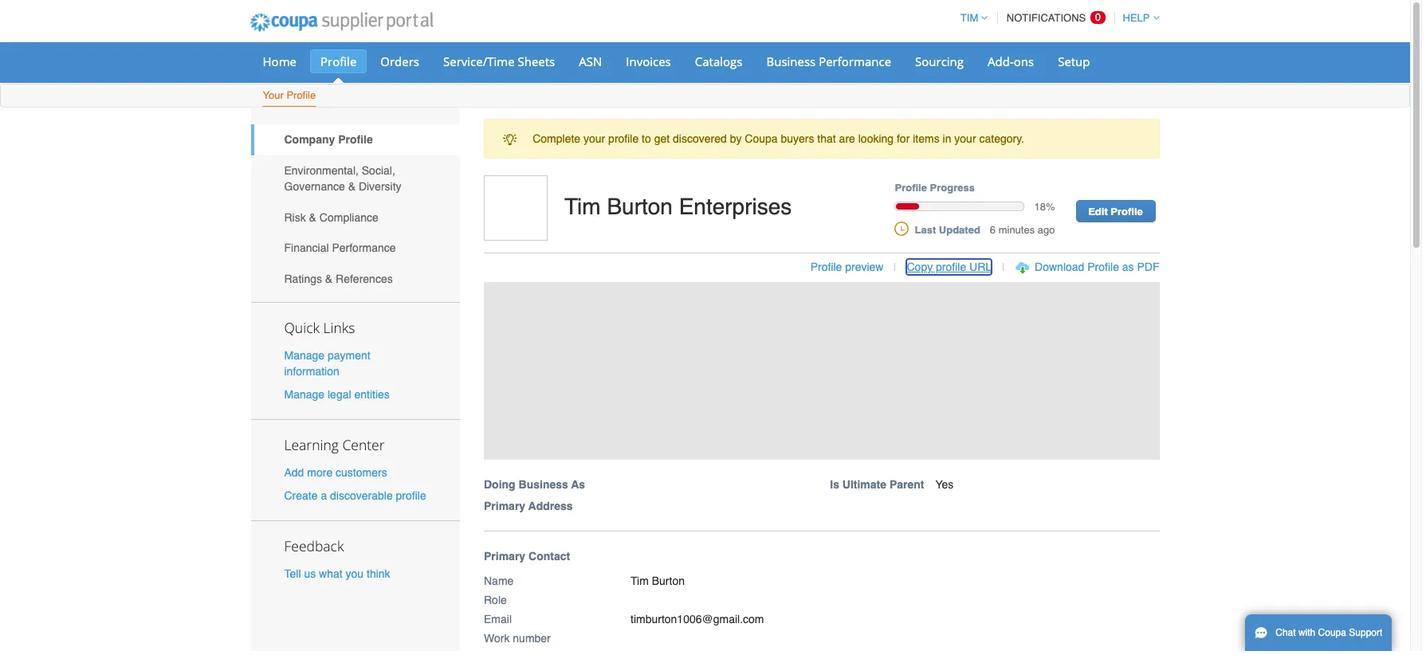 Task type: describe. For each thing, give the bounding box(es) containing it.
risk
[[284, 211, 306, 224]]

company profile link
[[251, 124, 460, 155]]

your profile link
[[262, 86, 317, 107]]

profile inside alert
[[608, 132, 639, 145]]

2 your from the left
[[954, 132, 976, 145]]

copy profile url button
[[907, 259, 992, 275]]

is
[[830, 478, 839, 491]]

your
[[263, 89, 284, 101]]

get
[[654, 132, 670, 145]]

service/time sheets
[[443, 53, 555, 69]]

social,
[[362, 164, 395, 177]]

compliance
[[320, 211, 378, 224]]

is ultimate parent
[[830, 478, 924, 491]]

by
[[730, 132, 742, 145]]

for
[[897, 132, 910, 145]]

last
[[915, 224, 936, 236]]

complete your profile to get discovered by coupa buyers that are looking for items in your category.
[[533, 132, 1024, 145]]

coupa inside button
[[1318, 627, 1346, 639]]

service/time
[[443, 53, 515, 69]]

invoices link
[[616, 49, 681, 73]]

enterprises
[[679, 194, 792, 219]]

support
[[1349, 627, 1383, 639]]

edit profile link
[[1076, 200, 1155, 223]]

ratings
[[284, 273, 322, 285]]

burton for tim burton enterprises
[[607, 194, 673, 219]]

primary for primary contact
[[484, 550, 525, 562]]

discoverable
[[330, 490, 393, 502]]

home
[[263, 53, 297, 69]]

doing
[[484, 478, 515, 491]]

yes
[[935, 478, 954, 491]]

company profile
[[284, 133, 373, 146]]

0 horizontal spatial profile
[[396, 490, 426, 502]]

as
[[571, 478, 585, 491]]

tim for tim burton
[[631, 574, 649, 587]]

manage payment information link
[[284, 349, 370, 378]]

coupa inside alert
[[745, 132, 778, 145]]

you
[[346, 568, 364, 581]]

business performance link
[[756, 49, 902, 73]]

profile left progress
[[895, 182, 927, 194]]

1 horizontal spatial business
[[766, 53, 816, 69]]

ons
[[1014, 53, 1034, 69]]

create a discoverable profile
[[284, 490, 426, 502]]

profile left preview
[[810, 261, 842, 274]]

ago
[[1038, 224, 1055, 236]]

create a discoverable profile link
[[284, 490, 426, 502]]

that
[[817, 132, 836, 145]]

edit profile
[[1088, 206, 1143, 218]]

add more customers link
[[284, 466, 387, 479]]

entities
[[354, 388, 390, 401]]

profile inside button
[[936, 261, 966, 274]]

address
[[528, 500, 573, 512]]

risk & compliance
[[284, 211, 378, 224]]

tell us what you think button
[[284, 566, 390, 582]]

chat with coupa support
[[1276, 627, 1383, 639]]

in
[[943, 132, 951, 145]]

profile inside button
[[1088, 261, 1119, 274]]

manage legal entities link
[[284, 388, 390, 401]]

& inside environmental, social, governance & diversity
[[348, 180, 356, 193]]

work
[[484, 632, 510, 645]]

as
[[1122, 261, 1134, 274]]

number
[[513, 632, 551, 645]]

6 minutes ago
[[990, 224, 1055, 236]]

buyers
[[781, 132, 814, 145]]

manage for manage legal entities
[[284, 388, 325, 401]]

financial
[[284, 242, 329, 255]]

asn
[[579, 53, 602, 69]]

sourcing
[[915, 53, 964, 69]]

are
[[839, 132, 855, 145]]

complete
[[533, 132, 580, 145]]

risk & compliance link
[[251, 202, 460, 233]]

primary contact
[[484, 550, 570, 562]]

& for references
[[325, 273, 333, 285]]

references
[[336, 273, 393, 285]]

profile link
[[310, 49, 367, 73]]

primary for primary address
[[484, 500, 525, 512]]

add
[[284, 466, 304, 479]]

ratings & references
[[284, 273, 393, 285]]

tim for tim
[[960, 12, 978, 24]]

financial performance link
[[251, 233, 460, 264]]

progress
[[930, 182, 975, 194]]

chat with coupa support button
[[1245, 615, 1392, 651]]

primary address
[[484, 500, 573, 512]]

profile right your
[[286, 89, 316, 101]]

payment
[[328, 349, 370, 362]]

home link
[[252, 49, 307, 73]]



Task type: locate. For each thing, give the bounding box(es) containing it.
edit
[[1088, 206, 1108, 218]]

2 vertical spatial profile
[[396, 490, 426, 502]]

burton inside tim burton enterprises banner
[[607, 194, 673, 219]]

0 horizontal spatial &
[[309, 211, 316, 224]]

timburton1006@gmail.com
[[631, 613, 764, 625]]

help
[[1123, 12, 1150, 24]]

category.
[[979, 132, 1024, 145]]

1 horizontal spatial tim
[[631, 574, 649, 587]]

preview
[[845, 261, 884, 274]]

profile right "edit"
[[1111, 206, 1143, 218]]

0 vertical spatial performance
[[819, 53, 891, 69]]

add more customers
[[284, 466, 387, 479]]

2 primary from the top
[[484, 550, 525, 562]]

profile progress
[[895, 182, 975, 194]]

tim inside banner
[[564, 194, 601, 219]]

a
[[321, 490, 327, 502]]

0 vertical spatial coupa
[[745, 132, 778, 145]]

us
[[304, 568, 316, 581]]

1 your from the left
[[584, 132, 605, 145]]

last updated
[[915, 224, 980, 236]]

service/time sheets link
[[433, 49, 565, 73]]

doing business as
[[484, 478, 585, 491]]

governance
[[284, 180, 345, 193]]

0 vertical spatial business
[[766, 53, 816, 69]]

items
[[913, 132, 940, 145]]

2 horizontal spatial profile
[[936, 261, 966, 274]]

financial performance
[[284, 242, 396, 255]]

primary up name
[[484, 550, 525, 562]]

pdf
[[1137, 261, 1159, 274]]

business inside tim burton enterprises banner
[[519, 478, 568, 491]]

0 vertical spatial profile
[[608, 132, 639, 145]]

2 horizontal spatial tim
[[960, 12, 978, 24]]

0 horizontal spatial your
[[584, 132, 605, 145]]

asn link
[[569, 49, 612, 73]]

name
[[484, 574, 514, 587]]

discovered
[[673, 132, 727, 145]]

background image
[[484, 282, 1159, 460]]

chat
[[1276, 627, 1296, 639]]

tim burton enterprises banner
[[478, 176, 1176, 531]]

legal
[[328, 388, 351, 401]]

1 horizontal spatial performance
[[819, 53, 891, 69]]

orders link
[[370, 49, 430, 73]]

manage down information
[[284, 388, 325, 401]]

profile left the to
[[608, 132, 639, 145]]

tim for tim burton enterprises
[[564, 194, 601, 219]]

your right in
[[954, 132, 976, 145]]

learning center
[[284, 435, 385, 454]]

1 horizontal spatial your
[[954, 132, 976, 145]]

download
[[1035, 261, 1084, 274]]

& right "risk"
[[309, 211, 316, 224]]

manage for manage payment information
[[284, 349, 325, 362]]

manage up information
[[284, 349, 325, 362]]

to
[[642, 132, 651, 145]]

business up address
[[519, 478, 568, 491]]

0 vertical spatial &
[[348, 180, 356, 193]]

add-ons link
[[977, 49, 1044, 73]]

&
[[348, 180, 356, 193], [309, 211, 316, 224], [325, 273, 333, 285]]

1 vertical spatial burton
[[652, 574, 685, 587]]

complete your profile to get discovered by coupa buyers that are looking for items in your category. alert
[[484, 119, 1159, 159]]

0 horizontal spatial coupa
[[745, 132, 778, 145]]

contact
[[529, 550, 570, 562]]

performance up the are
[[819, 53, 891, 69]]

manage payment information
[[284, 349, 370, 378]]

performance up references
[[332, 242, 396, 255]]

setup
[[1058, 53, 1090, 69]]

tim burton enterprises image
[[484, 176, 548, 241]]

add-ons
[[988, 53, 1034, 69]]

copy profile url
[[907, 261, 992, 274]]

tim link
[[953, 12, 988, 24]]

environmental, social, governance & diversity link
[[251, 155, 460, 202]]

performance for business performance
[[819, 53, 891, 69]]

your profile
[[263, 89, 316, 101]]

coupa supplier portal image
[[239, 2, 444, 42]]

add-
[[988, 53, 1014, 69]]

tell us what you think
[[284, 568, 390, 581]]

manage inside manage payment information
[[284, 349, 325, 362]]

coupa right by
[[745, 132, 778, 145]]

primary down doing
[[484, 500, 525, 512]]

6
[[990, 224, 996, 236]]

1 vertical spatial profile
[[936, 261, 966, 274]]

email
[[484, 613, 512, 625]]

1 vertical spatial business
[[519, 478, 568, 491]]

1 primary from the top
[[484, 500, 525, 512]]

customers
[[336, 466, 387, 479]]

catalogs
[[695, 53, 743, 69]]

1 vertical spatial primary
[[484, 550, 525, 562]]

quick
[[284, 318, 320, 337]]

catalogs link
[[685, 49, 753, 73]]

work number
[[484, 632, 551, 645]]

profile left url
[[936, 261, 966, 274]]

setup link
[[1048, 49, 1101, 73]]

& for compliance
[[309, 211, 316, 224]]

tim up sourcing
[[960, 12, 978, 24]]

navigation
[[953, 2, 1159, 33]]

0
[[1095, 11, 1101, 23]]

invoices
[[626, 53, 671, 69]]

business right catalogs link
[[766, 53, 816, 69]]

1 vertical spatial performance
[[332, 242, 396, 255]]

2 vertical spatial tim
[[631, 574, 649, 587]]

0 vertical spatial manage
[[284, 349, 325, 362]]

help link
[[1116, 12, 1159, 24]]

1 manage from the top
[[284, 349, 325, 362]]

1 horizontal spatial coupa
[[1318, 627, 1346, 639]]

burton for tim burton
[[652, 574, 685, 587]]

0 vertical spatial tim
[[960, 12, 978, 24]]

ratings & references link
[[251, 264, 460, 294]]

& left diversity
[[348, 180, 356, 193]]

0 vertical spatial primary
[[484, 500, 525, 512]]

2 horizontal spatial &
[[348, 180, 356, 193]]

1 vertical spatial &
[[309, 211, 316, 224]]

primary
[[484, 500, 525, 512], [484, 550, 525, 562]]

2 manage from the top
[[284, 388, 325, 401]]

company
[[284, 133, 335, 146]]

0 horizontal spatial tim
[[564, 194, 601, 219]]

1 vertical spatial coupa
[[1318, 627, 1346, 639]]

18%
[[1034, 201, 1055, 213]]

performance for financial performance
[[332, 242, 396, 255]]

burton up timburton1006@gmail.com
[[652, 574, 685, 587]]

links
[[323, 318, 355, 337]]

tim right tim burton enterprises image
[[564, 194, 601, 219]]

performance
[[819, 53, 891, 69], [332, 242, 396, 255]]

profile preview
[[810, 261, 884, 274]]

create
[[284, 490, 318, 502]]

0 horizontal spatial business
[[519, 478, 568, 491]]

coupa
[[745, 132, 778, 145], [1318, 627, 1346, 639]]

environmental, social, governance & diversity
[[284, 164, 401, 193]]

primary inside tim burton enterprises banner
[[484, 500, 525, 512]]

quick links
[[284, 318, 355, 337]]

updated
[[939, 224, 980, 236]]

parent
[[890, 478, 924, 491]]

your
[[584, 132, 605, 145], [954, 132, 976, 145]]

manage legal entities
[[284, 388, 390, 401]]

orders
[[380, 53, 419, 69]]

profile down coupa supplier portal image
[[320, 53, 357, 69]]

1 horizontal spatial profile
[[608, 132, 639, 145]]

profile left as
[[1088, 261, 1119, 274]]

copy
[[907, 261, 933, 274]]

profile right discoverable
[[396, 490, 426, 502]]

1 horizontal spatial &
[[325, 273, 333, 285]]

your right complete
[[584, 132, 605, 145]]

2 vertical spatial &
[[325, 273, 333, 285]]

& right "ratings"
[[325, 273, 333, 285]]

burton down the to
[[607, 194, 673, 219]]

navigation containing notifications 0
[[953, 2, 1159, 33]]

1 vertical spatial manage
[[284, 388, 325, 401]]

download profile as pdf
[[1035, 261, 1159, 274]]

0 vertical spatial burton
[[607, 194, 673, 219]]

url
[[969, 261, 992, 274]]

tim
[[960, 12, 978, 24], [564, 194, 601, 219], [631, 574, 649, 587]]

center
[[342, 435, 385, 454]]

information
[[284, 365, 339, 378]]

minutes
[[999, 224, 1035, 236]]

1 vertical spatial tim
[[564, 194, 601, 219]]

sheets
[[518, 53, 555, 69]]

profile up social,
[[338, 133, 373, 146]]

tim up timburton1006@gmail.com
[[631, 574, 649, 587]]

0 horizontal spatial performance
[[332, 242, 396, 255]]

coupa right with
[[1318, 627, 1346, 639]]



Task type: vqa. For each thing, say whether or not it's contained in the screenshot.
Company Profile
yes



